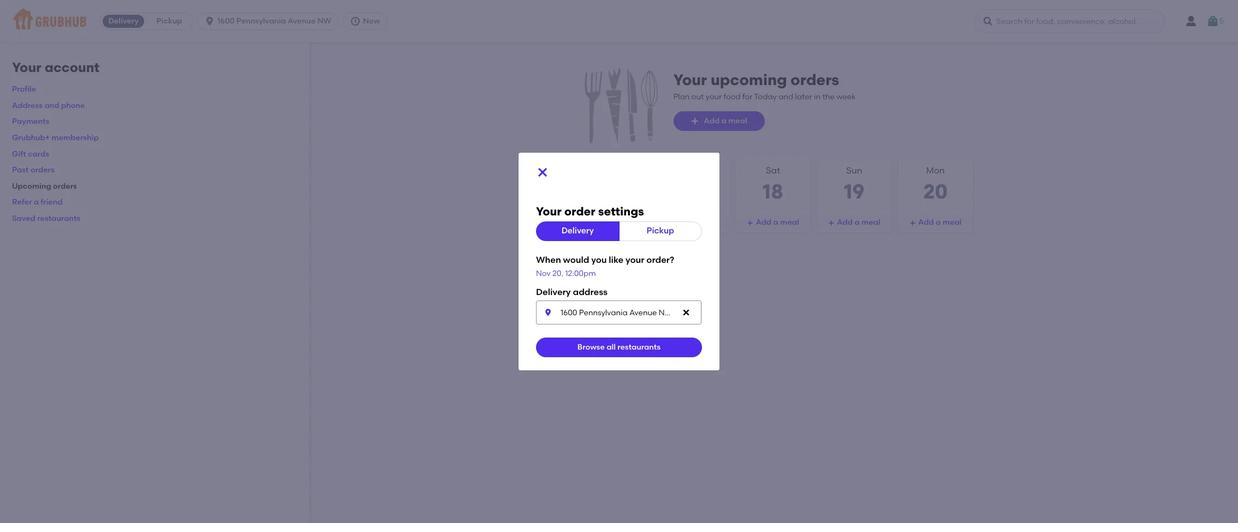 Task type: locate. For each thing, give the bounding box(es) containing it.
friend
[[41, 198, 63, 207]]

payments link
[[12, 117, 49, 126]]

0 horizontal spatial your
[[12, 60, 41, 75]]

browse all restaurants button
[[536, 338, 702, 358]]

19
[[844, 179, 865, 203]]

0 vertical spatial delivery button
[[101, 13, 146, 30]]

0 horizontal spatial delivery
[[108, 16, 139, 26]]

sat 18
[[763, 165, 784, 203]]

your
[[12, 60, 41, 75], [673, 70, 707, 89], [536, 205, 562, 218]]

1 vertical spatial pickup button
[[619, 222, 702, 241]]

1600
[[217, 16, 235, 26]]

1 horizontal spatial your
[[536, 205, 562, 218]]

delivery button for the top pickup button
[[101, 13, 146, 30]]

svg image inside "5" button
[[1206, 15, 1219, 28]]

your
[[706, 92, 722, 101], [626, 255, 644, 265]]

2 horizontal spatial your
[[673, 70, 707, 89]]

grubhub+ membership link
[[12, 133, 99, 142]]

nw
[[317, 16, 331, 26]]

0 horizontal spatial your
[[626, 255, 644, 265]]

1 horizontal spatial your
[[706, 92, 722, 101]]

gift
[[12, 149, 26, 159]]

svg image
[[204, 16, 215, 27], [691, 117, 699, 126], [536, 166, 549, 179], [585, 220, 591, 227], [909, 220, 916, 227], [682, 309, 691, 317]]

1 horizontal spatial pickup
[[647, 226, 674, 236]]

nov
[[536, 269, 551, 279]]

address
[[12, 101, 43, 110]]

0 vertical spatial orders
[[791, 70, 839, 89]]

delivery
[[108, 16, 139, 26], [562, 226, 594, 236]]

your right like
[[626, 255, 644, 265]]

your right out
[[706, 92, 722, 101]]

5
[[1219, 16, 1224, 26]]

order?
[[647, 255, 674, 265]]

upcoming orders
[[12, 182, 77, 191]]

0 horizontal spatial pickup button
[[146, 13, 192, 30]]

1 vertical spatial orders
[[31, 166, 54, 175]]

restaurants down friend
[[37, 214, 80, 223]]

1 vertical spatial restaurants
[[617, 343, 661, 352]]

1 vertical spatial delivery button
[[536, 222, 619, 241]]

0 vertical spatial delivery
[[108, 16, 139, 26]]

orders up upcoming orders 'link'
[[31, 166, 54, 175]]

1 vertical spatial delivery
[[562, 226, 594, 236]]

address and phone link
[[12, 101, 85, 110]]

orders for past orders
[[31, 166, 54, 175]]

your inside 'your upcoming orders plan out your food for today and later in the week'
[[706, 92, 722, 101]]

1 horizontal spatial pickup button
[[619, 222, 702, 241]]

1 horizontal spatial and
[[779, 92, 793, 101]]

past orders link
[[12, 166, 54, 175]]

gift cards link
[[12, 149, 49, 159]]

you
[[591, 255, 607, 265]]

saved restaurants link
[[12, 214, 80, 223]]

svg image inside now button
[[350, 16, 361, 27]]

account
[[45, 60, 99, 75]]

your account
[[12, 60, 99, 75]]

add a meal button
[[673, 111, 765, 131], [573, 158, 648, 233], [654, 158, 729, 233], [573, 213, 648, 233], [655, 213, 729, 233], [736, 213, 810, 233], [817, 213, 891, 233], [898, 213, 973, 233]]

browse all restaurants
[[577, 343, 661, 352]]

week
[[836, 92, 856, 101]]

profile link
[[12, 85, 36, 94]]

restaurants inside button
[[617, 343, 661, 352]]

add
[[704, 116, 720, 125], [593, 218, 609, 227], [675, 218, 690, 227], [756, 218, 771, 227], [837, 218, 853, 227], [918, 218, 934, 227]]

out
[[692, 92, 704, 101]]

orders
[[791, 70, 839, 89], [31, 166, 54, 175], [53, 182, 77, 191]]

a
[[721, 116, 726, 125], [34, 198, 39, 207], [611, 218, 616, 227], [692, 218, 697, 227], [773, 218, 778, 227], [855, 218, 860, 227], [936, 218, 941, 227]]

grubhub+ membership
[[12, 133, 99, 142]]

settings
[[598, 205, 644, 218]]

now
[[363, 16, 380, 26]]

pickup button
[[146, 13, 192, 30], [619, 222, 702, 241]]

orders up in
[[791, 70, 839, 89]]

0 horizontal spatial pickup
[[156, 16, 182, 26]]

your left order
[[536, 205, 562, 218]]

all
[[607, 343, 616, 352]]

1600 pennsylvania avenue nw button
[[197, 13, 343, 30]]

your up out
[[673, 70, 707, 89]]

your order settings
[[536, 205, 644, 218]]

food
[[724, 92, 741, 101]]

orders up friend
[[53, 182, 77, 191]]

1 vertical spatial pickup
[[647, 226, 674, 236]]

12:00pm
[[565, 269, 596, 279]]

and
[[779, 92, 793, 101], [44, 101, 59, 110]]

and left phone
[[44, 101, 59, 110]]

grubhub+
[[12, 133, 50, 142]]

main navigation navigation
[[0, 0, 1238, 43]]

the
[[822, 92, 835, 101]]

0 vertical spatial pickup
[[156, 16, 182, 26]]

nov 20, 12:00pm link
[[536, 269, 596, 279]]

meal
[[728, 116, 747, 125], [618, 218, 637, 227], [699, 218, 718, 227], [780, 218, 799, 227], [861, 218, 880, 227], [943, 218, 962, 227]]

2 vertical spatial orders
[[53, 182, 77, 191]]

pickup
[[156, 16, 182, 26], [647, 226, 674, 236]]

upcoming
[[12, 182, 51, 191]]

svg image
[[1206, 15, 1219, 28], [350, 16, 361, 27], [983, 16, 994, 27], [666, 220, 672, 227], [747, 220, 754, 227], [828, 220, 835, 227], [544, 309, 552, 317]]

address
[[573, 287, 608, 297]]

0 vertical spatial your
[[706, 92, 722, 101]]

add a meal
[[704, 116, 747, 125], [593, 218, 637, 227], [675, 218, 718, 227], [756, 218, 799, 227], [837, 218, 880, 227], [918, 218, 962, 227]]

pickup inside main navigation navigation
[[156, 16, 182, 26]]

in
[[814, 92, 821, 101]]

20
[[923, 179, 948, 203]]

1 horizontal spatial delivery button
[[536, 222, 619, 241]]

refer a friend
[[12, 198, 63, 207]]

upcoming orders link
[[12, 182, 77, 191]]

your upcoming orders plan out your food for today and later in the week
[[673, 70, 856, 101]]

delivery button
[[101, 13, 146, 30], [536, 222, 619, 241]]

when would you like your order? nov 20, 12:00pm
[[536, 255, 674, 279]]

18
[[763, 179, 784, 203]]

sat
[[766, 165, 780, 176]]

your inside 'your upcoming orders plan out your food for today and later in the week'
[[673, 70, 707, 89]]

saved
[[12, 214, 35, 223]]

orders for upcoming orders
[[53, 182, 77, 191]]

pennsylvania
[[236, 16, 286, 26]]

like
[[609, 255, 623, 265]]

1 horizontal spatial delivery
[[562, 226, 594, 236]]

restaurants right all
[[617, 343, 661, 352]]

and left later
[[779, 92, 793, 101]]

order
[[564, 205, 595, 218]]

0 horizontal spatial restaurants
[[37, 214, 80, 223]]

restaurants
[[37, 214, 80, 223], [617, 343, 661, 352]]

1 vertical spatial your
[[626, 255, 644, 265]]

would
[[563, 255, 589, 265]]

0 horizontal spatial delivery button
[[101, 13, 146, 30]]

svg image inside the "1600 pennsylvania avenue nw" button
[[204, 16, 215, 27]]

your up "profile"
[[12, 60, 41, 75]]

1 horizontal spatial restaurants
[[617, 343, 661, 352]]



Task type: describe. For each thing, give the bounding box(es) containing it.
payments
[[12, 117, 49, 126]]

plan
[[673, 92, 690, 101]]

0 horizontal spatial and
[[44, 101, 59, 110]]

upcoming
[[711, 70, 787, 89]]

membership
[[52, 133, 99, 142]]

your inside when would you like your order? nov 20, 12:00pm
[[626, 255, 644, 265]]

past orders
[[12, 166, 54, 175]]

20,
[[552, 269, 563, 279]]

5 button
[[1206, 11, 1224, 31]]

your for order
[[536, 205, 562, 218]]

your for account
[[12, 60, 41, 75]]

avenue
[[288, 16, 316, 26]]

delivery button for the bottom pickup button
[[536, 222, 619, 241]]

and inside 'your upcoming orders plan out your food for today and later in the week'
[[779, 92, 793, 101]]

refer a friend link
[[12, 198, 63, 207]]

past
[[12, 166, 29, 175]]

1600 pennsylvania avenue nw
[[217, 16, 331, 26]]

your for upcoming
[[673, 70, 707, 89]]

address and phone
[[12, 101, 85, 110]]

mon 20
[[923, 165, 948, 203]]

refer
[[12, 198, 32, 207]]

orders inside 'your upcoming orders plan out your food for today and later in the week'
[[791, 70, 839, 89]]

sun
[[846, 165, 862, 176]]

Search Address search field
[[536, 301, 701, 325]]

0 vertical spatial pickup button
[[146, 13, 192, 30]]

later
[[795, 92, 812, 101]]

delivery address
[[536, 287, 608, 297]]

now button
[[343, 13, 391, 30]]

mon
[[926, 165, 945, 176]]

gift cards
[[12, 149, 49, 159]]

saved restaurants
[[12, 214, 80, 223]]

today
[[754, 92, 777, 101]]

profile
[[12, 85, 36, 94]]

when
[[536, 255, 561, 265]]

delivery inside main navigation navigation
[[108, 16, 139, 26]]

phone
[[61, 101, 85, 110]]

cards
[[28, 149, 49, 159]]

sun 19
[[844, 165, 865, 203]]

delivery
[[536, 287, 571, 297]]

0 vertical spatial restaurants
[[37, 214, 80, 223]]

for
[[742, 92, 752, 101]]

browse
[[577, 343, 605, 352]]



Task type: vqa. For each thing, say whether or not it's contained in the screenshot.


